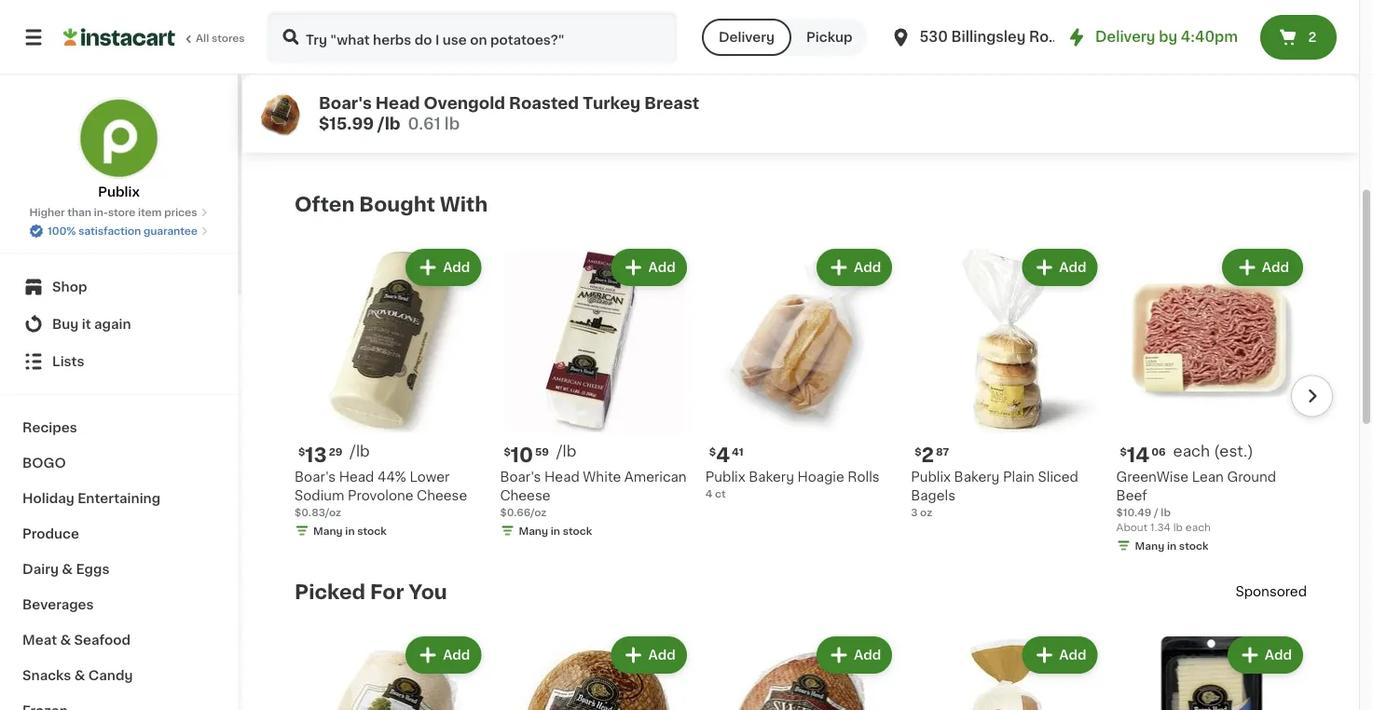 Task type: vqa. For each thing, say whether or not it's contained in the screenshot.
You
yes



Task type: describe. For each thing, give the bounding box(es) containing it.
2 horizontal spatial of
[[946, 51, 962, 64]]

ct
[[715, 489, 726, 499]]

syrup
[[647, 106, 686, 120]]

1 horizontal spatial less
[[924, 106, 955, 120]]

than
[[878, 51, 910, 64]]

phosphate,dextrose,
[[771, 69, 907, 82]]

natural
[[667, 125, 714, 138]]

530 billingsley road button
[[890, 11, 1067, 63]]

in for 13
[[345, 526, 355, 536]]

1 horizontal spatial of
[[847, 125, 864, 138]]

rolls
[[848, 470, 880, 483]]

picked for you
[[295, 582, 447, 602]]

head inside boar's head ovengold roasted turkey breast $15.99 /lb 0.61 lb
[[376, 96, 420, 111]]

produce link
[[11, 516, 227, 552]]

& for meat
[[60, 634, 71, 647]]

item carousel region
[[295, 238, 1333, 574]]

greenwise lean ground beef $10.49 / lb about 1.34 lb each
[[1116, 470, 1276, 532]]

$ 14 06
[[1120, 446, 1166, 465]]

product group containing 4
[[706, 245, 896, 501]]

0 horizontal spatial less
[[844, 51, 875, 64]]

boar's head 44% lower sodium provolone cheese $0.83/oz
[[295, 470, 467, 517]]

2 button
[[1260, 15, 1337, 60]]

for
[[370, 582, 404, 602]]

2 inside item carousel region
[[922, 446, 934, 465]]

white
[[583, 470, 621, 483]]

29
[[329, 447, 342, 457]]

each (est.)
[[1173, 444, 1254, 459]]

$0.83/oz
[[295, 507, 341, 517]]

14
[[1127, 446, 1150, 465]]

$ for 10
[[504, 447, 511, 457]]

product group containing 10
[[500, 245, 691, 542]]

eggs
[[76, 563, 109, 576]]

all stores
[[196, 33, 245, 43]]

0 horizontal spatial of
[[647, 125, 663, 138]]

publix link
[[78, 97, 160, 201]]

$ 10 59
[[504, 446, 549, 465]]

cheese inside boar's head white american cheese $0.66/oz
[[500, 489, 551, 502]]

3
[[911, 507, 918, 517]]

lb for 1.34
[[1173, 522, 1183, 532]]

holiday entertaining link
[[11, 481, 227, 516]]

item
[[138, 207, 162, 218]]

ground
[[1227, 470, 1276, 483]]

than
[[67, 207, 91, 218]]

0 vertical spatial each
[[1173, 444, 1210, 459]]

delivery by 4:40pm link
[[1066, 26, 1238, 48]]

many in stock for 13
[[313, 526, 387, 536]]

in for 10
[[551, 526, 560, 536]]

publix for 2
[[911, 470, 951, 483]]

in-
[[94, 207, 108, 218]]

boar's head white american cheese $0.66/oz
[[500, 470, 687, 517]]

flavors,
[[717, 125, 768, 138]]

product group containing 14
[[1116, 245, 1307, 557]]

dextrose
[[684, 88, 744, 101]]

stock for 13
[[357, 526, 387, 536]]

billingsley
[[951, 30, 1026, 44]]

beef
[[1116, 489, 1147, 502]]

13
[[305, 446, 327, 465]]

ingredients button
[[647, 29, 966, 48]]

contains
[[782, 51, 841, 64]]

recipes link
[[11, 410, 227, 446]]

with:
[[647, 88, 681, 101]]

satisfaction
[[78, 226, 141, 236]]

delivery button
[[702, 19, 792, 56]]

$0.66/oz
[[500, 507, 547, 517]]

Search field
[[268, 13, 676, 62]]

boar's for 10
[[500, 470, 541, 483]]

stock for 10
[[563, 526, 592, 536]]

pickup
[[806, 31, 853, 44]]

sliced
[[1038, 470, 1078, 483]]

100% satisfaction guarantee button
[[29, 220, 209, 239]]

guarantee
[[144, 226, 198, 236]]

buy it again
[[52, 318, 131, 331]]

honey)
[[689, 106, 738, 120]]

boar's inside boar's head ovengold roasted turkey breast $15.99 /lb 0.61 lb
[[319, 96, 372, 111]]

often bought with
[[295, 195, 488, 214]]

buy it again link
[[11, 306, 227, 343]]

$ 2 87
[[915, 446, 949, 465]]

turmeric.
[[647, 144, 708, 157]]

nsored
[[1261, 586, 1307, 599]]

41
[[732, 447, 743, 457]]

100% satisfaction guarantee
[[48, 226, 198, 236]]

stores
[[212, 33, 245, 43]]

about
[[1116, 522, 1148, 532]]

breast inside ingredients turkey breast water contains less than 1.5% of salt,sugar, sodium phosphate,dextrose, coated with: dextrose sea salt honey solids (refinery syrup honey) paprika,spices onion 2% or less of natural flavors, extractives of paprika and turmeric.
[[694, 51, 737, 64]]

water
[[740, 51, 779, 64]]

$ for 2
[[915, 447, 922, 457]]

2 horizontal spatial many
[[1135, 541, 1165, 551]]

snacks & candy
[[22, 669, 133, 682]]

& for snacks
[[74, 669, 85, 682]]

& for dairy
[[62, 563, 73, 576]]

by
[[1159, 30, 1177, 44]]

higher than in-store item prices
[[29, 207, 197, 218]]

delivery for delivery by 4:40pm
[[1095, 30, 1156, 44]]

beverages
[[22, 599, 94, 612]]

$ 13 29
[[298, 446, 342, 465]]

dairy & eggs link
[[11, 552, 227, 587]]

instacart logo image
[[63, 26, 175, 48]]

shop link
[[11, 268, 227, 306]]

paprika
[[867, 125, 915, 138]]

meat & seafood link
[[11, 623, 227, 658]]

bakery for 2
[[954, 470, 1000, 483]]

$15.99
[[319, 116, 374, 132]]

meat & seafood
[[22, 634, 131, 647]]

(est.)
[[1214, 444, 1254, 459]]

dairy
[[22, 563, 59, 576]]

2 horizontal spatial in
[[1167, 541, 1177, 551]]

and
[[918, 125, 945, 138]]

/
[[1154, 507, 1158, 517]]

/lb for 10
[[556, 444, 576, 459]]

honey
[[803, 88, 847, 101]]

delivery by 4:40pm
[[1095, 30, 1238, 44]]

publix logo image
[[78, 97, 160, 179]]

530 billingsley road
[[920, 30, 1067, 44]]



Task type: locate. For each thing, give the bounding box(es) containing it.
many in stock for 10
[[519, 526, 592, 536]]

lists link
[[11, 343, 227, 380]]

cheese up $0.66/oz
[[500, 489, 551, 502]]

1.34
[[1150, 522, 1171, 532]]

& right meat
[[60, 634, 71, 647]]

sodium inside ingredients turkey breast water contains less than 1.5% of salt,sugar, sodium phosphate,dextrose, coated with: dextrose sea salt honey solids (refinery syrup honey) paprika,spices onion 2% or less of natural flavors, extractives of paprika and turmeric.
[[718, 69, 768, 82]]

06
[[1151, 447, 1166, 457]]

dairy & eggs
[[22, 563, 109, 576]]

2 inside 'button'
[[1308, 31, 1317, 44]]

less
[[844, 51, 875, 64], [924, 106, 955, 120]]

bogo
[[22, 457, 66, 470]]

0 horizontal spatial delivery
[[719, 31, 775, 44]]

boar's for 13
[[295, 470, 336, 483]]

turkey inside ingredients turkey breast water contains less than 1.5% of salt,sugar, sodium phosphate,dextrose, coated with: dextrose sea salt honey solids (refinery syrup honey) paprika,spices onion 2% or less of natural flavors, extractives of paprika and turmeric.
[[647, 51, 691, 64]]

530
[[920, 30, 948, 44]]

0 horizontal spatial stock
[[357, 526, 387, 536]]

lower
[[410, 470, 450, 483]]

many
[[313, 526, 343, 536], [519, 526, 548, 536], [1135, 541, 1165, 551]]

boar's inside 'boar's head 44% lower sodium provolone cheese $0.83/oz'
[[295, 470, 336, 483]]

publix up higher than in-store item prices link
[[98, 186, 140, 199]]

sea
[[747, 88, 772, 101]]

0 horizontal spatial /lb
[[350, 444, 370, 459]]

spo
[[1236, 586, 1261, 599]]

1 vertical spatial 4
[[706, 489, 713, 499]]

shop
[[52, 281, 87, 294]]

service type group
[[702, 19, 868, 56]]

1 horizontal spatial many
[[519, 526, 548, 536]]

$ left 87
[[915, 447, 922, 457]]

provolone
[[348, 489, 413, 502]]

all stores link
[[63, 11, 246, 63]]

1 vertical spatial lb
[[1161, 507, 1171, 517]]

ovengold
[[424, 96, 505, 111]]

in down boar's head white american cheese $0.66/oz at the bottom of the page
[[551, 526, 560, 536]]

higher than in-store item prices link
[[29, 205, 208, 220]]

publix up bagels
[[911, 470, 951, 483]]

publix inside 'publix bakery hoagie rolls 4 ct'
[[706, 470, 745, 483]]

$14.06 each (estimated) element
[[1116, 443, 1307, 468]]

sodium inside 'boar's head 44% lower sodium provolone cheese $0.83/oz'
[[295, 489, 344, 502]]

1 vertical spatial each
[[1186, 522, 1211, 532]]

2 horizontal spatial /lb
[[556, 444, 576, 459]]

delivery left by
[[1095, 30, 1156, 44]]

(refinery
[[894, 88, 949, 101]]

of down onion
[[847, 125, 864, 138]]

spo nsored
[[1236, 586, 1307, 599]]

100%
[[48, 226, 76, 236]]

turkey inside boar's head ovengold roasted turkey breast $15.99 /lb 0.61 lb
[[583, 96, 641, 111]]

delivery inside button
[[719, 31, 775, 44]]

None search field
[[267, 11, 678, 63]]

boar's down 10 in the left of the page
[[500, 470, 541, 483]]

2%
[[882, 106, 901, 120]]

/lb for 13
[[350, 444, 370, 459]]

$ inside "$ 4 41"
[[709, 447, 716, 457]]

$ inside the '$ 14 06'
[[1120, 447, 1127, 457]]

$ left 06
[[1120, 447, 1127, 457]]

2 horizontal spatial many in stock
[[1135, 541, 1209, 551]]

$ for 13
[[298, 447, 305, 457]]

/lb inside boar's head ovengold roasted turkey breast $15.99 /lb 0.61 lb
[[378, 116, 400, 132]]

seafood
[[74, 634, 131, 647]]

many down $0.66/oz
[[519, 526, 548, 536]]

1 horizontal spatial in
[[551, 526, 560, 536]]

or
[[905, 106, 921, 120]]

$ 4 41
[[709, 446, 743, 465]]

bakery
[[749, 470, 794, 483], [954, 470, 1000, 483]]

$ inside $ 13 29
[[298, 447, 305, 457]]

0 vertical spatial lb
[[445, 116, 460, 132]]

44%
[[378, 470, 406, 483]]

head for 10
[[544, 470, 580, 483]]

lb for 0.61
[[445, 116, 460, 132]]

$ inside "$ 10 59"
[[504, 447, 511, 457]]

product group containing 2
[[911, 245, 1102, 520]]

higher
[[29, 207, 65, 218]]

/lb right 59
[[556, 444, 576, 459]]

4 left 41
[[716, 446, 730, 465]]

each up lean
[[1173, 444, 1210, 459]]

1.5%
[[914, 51, 943, 64]]

lb right 1.34 at the right bottom
[[1173, 522, 1183, 532]]

candy
[[88, 669, 133, 682]]

sodium up $0.83/oz
[[295, 489, 344, 502]]

cheese inside 'boar's head 44% lower sodium provolone cheese $0.83/oz'
[[417, 489, 467, 502]]

head inside boar's head white american cheese $0.66/oz
[[544, 470, 580, 483]]

0 horizontal spatial 4
[[706, 489, 713, 499]]

delivery up water
[[719, 31, 775, 44]]

4 $ from the left
[[915, 447, 922, 457]]

delivery
[[1095, 30, 1156, 44], [719, 31, 775, 44]]

1 horizontal spatial 4
[[716, 446, 730, 465]]

0 horizontal spatial many in stock
[[313, 526, 387, 536]]

1 bakery from the left
[[749, 470, 794, 483]]

& left eggs
[[62, 563, 73, 576]]

cheese down lower
[[417, 489, 467, 502]]

stock down boar's head white american cheese $0.66/oz at the bottom of the page
[[563, 526, 592, 536]]

59
[[535, 447, 549, 457]]

lb right /
[[1161, 507, 1171, 517]]

many for 13
[[313, 526, 343, 536]]

each inside the greenwise lean ground beef $10.49 / lb about 1.34 lb each
[[1186, 522, 1211, 532]]

0 vertical spatial 4
[[716, 446, 730, 465]]

$10.49
[[1116, 507, 1152, 517]]

/lb right 29
[[350, 444, 370, 459]]

3 $ from the left
[[709, 447, 716, 457]]

product group
[[295, 245, 485, 542], [500, 245, 691, 542], [706, 245, 896, 501], [911, 245, 1102, 520], [1116, 245, 1307, 557], [295, 633, 485, 710], [500, 633, 691, 710], [706, 633, 896, 710], [911, 633, 1102, 710], [1116, 633, 1307, 710]]

many in stock
[[313, 526, 387, 536], [519, 526, 592, 536], [1135, 541, 1209, 551]]

0 vertical spatial turkey
[[647, 51, 691, 64]]

0 vertical spatial less
[[844, 51, 875, 64]]

american
[[624, 470, 687, 483]]

$ left 59
[[504, 447, 511, 457]]

bakery left hoagie
[[749, 470, 794, 483]]

extractives
[[771, 125, 844, 138]]

head inside 'boar's head 44% lower sodium provolone cheese $0.83/oz'
[[339, 470, 374, 483]]

plain
[[1003, 470, 1035, 483]]

many in stock down 1.34 at the right bottom
[[1135, 541, 1209, 551]]

2 $ from the left
[[504, 447, 511, 457]]

beverages link
[[11, 587, 227, 623]]

0 vertical spatial 2
[[1308, 31, 1317, 44]]

less up phosphate,dextrose,
[[844, 51, 875, 64]]

of down syrup
[[647, 125, 663, 138]]

0 horizontal spatial lb
[[445, 116, 460, 132]]

turkey
[[647, 51, 691, 64], [583, 96, 641, 111]]

sodium up sea
[[718, 69, 768, 82]]

oz
[[920, 507, 932, 517]]

0 horizontal spatial turkey
[[583, 96, 641, 111]]

head down 59
[[544, 470, 580, 483]]

you
[[409, 582, 447, 602]]

0 horizontal spatial 2
[[922, 446, 934, 465]]

onion
[[839, 106, 878, 120]]

boar's inside boar's head white american cheese $0.66/oz
[[500, 470, 541, 483]]

publix for 4
[[706, 470, 745, 483]]

many in stock down $0.83/oz
[[313, 526, 387, 536]]

head up the provolone
[[339, 470, 374, 483]]

1 horizontal spatial head
[[376, 96, 420, 111]]

0 horizontal spatial sodium
[[295, 489, 344, 502]]

each right 1.34 at the right bottom
[[1186, 522, 1211, 532]]

0 vertical spatial &
[[62, 563, 73, 576]]

again
[[94, 318, 131, 331]]

breast down ingredients
[[694, 51, 737, 64]]

stock down the greenwise lean ground beef $10.49 / lb about 1.34 lb each
[[1179, 541, 1209, 551]]

ingredients
[[647, 32, 724, 45]]

snacks
[[22, 669, 71, 682]]

2 horizontal spatial head
[[544, 470, 580, 483]]

$10.59 per pound element
[[500, 443, 691, 468]]

holiday entertaining
[[22, 492, 160, 505]]

$ inside '$ 2 87'
[[915, 447, 922, 457]]

bakery inside publix bakery plain sliced bagels 3 oz
[[954, 470, 1000, 483]]

paprika,spices
[[741, 106, 835, 120]]

stock down the provolone
[[357, 526, 387, 536]]

2 cheese from the left
[[500, 489, 551, 502]]

1 cheese from the left
[[417, 489, 467, 502]]

$ for 4
[[709, 447, 716, 457]]

$ left 29
[[298, 447, 305, 457]]

2 horizontal spatial publix
[[911, 470, 951, 483]]

/lb left 0.61
[[378, 116, 400, 132]]

1 vertical spatial breast
[[644, 96, 699, 111]]

bakery for 4
[[749, 470, 794, 483]]

snacks & candy link
[[11, 658, 227, 694]]

$ left 41
[[709, 447, 716, 457]]

1 horizontal spatial 2
[[1308, 31, 1317, 44]]

bogo link
[[11, 446, 227, 481]]

2 horizontal spatial lb
[[1173, 522, 1183, 532]]

coated
[[910, 69, 959, 82]]

head for 13
[[339, 470, 374, 483]]

head up 0.61
[[376, 96, 420, 111]]

publix inside publix bakery plain sliced bagels 3 oz
[[911, 470, 951, 483]]

&
[[62, 563, 73, 576], [60, 634, 71, 647], [74, 669, 85, 682]]

1 horizontal spatial bakery
[[954, 470, 1000, 483]]

in down 1.34 at the right bottom
[[1167, 541, 1177, 551]]

0 horizontal spatial bakery
[[749, 470, 794, 483]]

4 inside 'publix bakery hoagie rolls 4 ct'
[[706, 489, 713, 499]]

salt,sugar,
[[647, 69, 715, 82]]

1 vertical spatial 2
[[922, 446, 934, 465]]

product group containing 13
[[295, 245, 485, 542]]

/lb inside $13.29 per pound element
[[350, 444, 370, 459]]

1 horizontal spatial turkey
[[647, 51, 691, 64]]

1 horizontal spatial many in stock
[[519, 526, 592, 536]]

boar's head ovengold roasted turkey breast $15.99 /lb 0.61 lb
[[319, 96, 699, 132]]

breast inside boar's head ovengold roasted turkey breast $15.99 /lb 0.61 lb
[[644, 96, 699, 111]]

0 horizontal spatial publix
[[98, 186, 140, 199]]

2 vertical spatial lb
[[1173, 522, 1183, 532]]

bakery left plain
[[954, 470, 1000, 483]]

many for 10
[[519, 526, 548, 536]]

4 left the ct
[[706, 489, 713, 499]]

many down 1.34 at the right bottom
[[1135, 541, 1165, 551]]

of right 1.5% in the top of the page
[[946, 51, 962, 64]]

/lb inside $10.59 per pound element
[[556, 444, 576, 459]]

boar's
[[319, 96, 372, 111], [295, 470, 336, 483], [500, 470, 541, 483]]

many down $0.83/oz
[[313, 526, 343, 536]]

& left candy
[[74, 669, 85, 682]]

many in stock down $0.66/oz
[[519, 526, 592, 536]]

turkey left with:
[[583, 96, 641, 111]]

publix up the ct
[[706, 470, 745, 483]]

2 bakery from the left
[[954, 470, 1000, 483]]

4
[[716, 446, 730, 465], [706, 489, 713, 499]]

0 horizontal spatial cheese
[[417, 489, 467, 502]]

lb inside boar's head ovengold roasted turkey breast $15.99 /lb 0.61 lb
[[445, 116, 460, 132]]

boar's down 13 at the bottom of page
[[295, 470, 336, 483]]

entertaining
[[78, 492, 160, 505]]

meat
[[22, 634, 57, 647]]

0 vertical spatial sodium
[[718, 69, 768, 82]]

road
[[1029, 30, 1067, 44]]

1 horizontal spatial sodium
[[718, 69, 768, 82]]

1 vertical spatial &
[[60, 634, 71, 647]]

delivery for delivery
[[719, 31, 775, 44]]

1 horizontal spatial publix
[[706, 470, 745, 483]]

breast down salt,sugar,
[[644, 96, 699, 111]]

1 horizontal spatial delivery
[[1095, 30, 1156, 44]]

bakery inside 'publix bakery hoagie rolls 4 ct'
[[749, 470, 794, 483]]

1 horizontal spatial stock
[[563, 526, 592, 536]]

0 vertical spatial breast
[[694, 51, 737, 64]]

1 horizontal spatial lb
[[1161, 507, 1171, 517]]

in down the provolone
[[345, 526, 355, 536]]

lean
[[1192, 470, 1224, 483]]

buy
[[52, 318, 79, 331]]

0 horizontal spatial many
[[313, 526, 343, 536]]

less up and
[[924, 106, 955, 120]]

lb down "ovengold"
[[445, 116, 460, 132]]

1 horizontal spatial cheese
[[500, 489, 551, 502]]

1 vertical spatial turkey
[[583, 96, 641, 111]]

turkey up salt,sugar,
[[647, 51, 691, 64]]

store
[[108, 207, 135, 218]]

1 vertical spatial sodium
[[295, 489, 344, 502]]

often
[[295, 195, 355, 214]]

1 horizontal spatial /lb
[[378, 116, 400, 132]]

0 horizontal spatial head
[[339, 470, 374, 483]]

bagels
[[911, 489, 956, 502]]

$13.29 per pound element
[[295, 443, 485, 468]]

2 horizontal spatial stock
[[1179, 541, 1209, 551]]

pickup button
[[792, 19, 868, 56]]

add button
[[408, 251, 480, 285], [613, 251, 685, 285], [818, 251, 890, 285], [1024, 251, 1096, 285], [1227, 251, 1301, 285], [408, 639, 480, 672], [613, 639, 685, 672], [818, 639, 890, 672], [1024, 639, 1096, 672], [1229, 639, 1301, 672]]

1 vertical spatial less
[[924, 106, 955, 120]]

boar's up $15.99
[[319, 96, 372, 111]]

5 $ from the left
[[1120, 447, 1127, 457]]

holiday
[[22, 492, 74, 505]]

1 $ from the left
[[298, 447, 305, 457]]

0 horizontal spatial in
[[345, 526, 355, 536]]

hoagie
[[798, 470, 844, 483]]

publix bakery plain sliced bagels 3 oz
[[911, 470, 1078, 517]]

$ for 14
[[1120, 447, 1127, 457]]

2 vertical spatial &
[[74, 669, 85, 682]]



